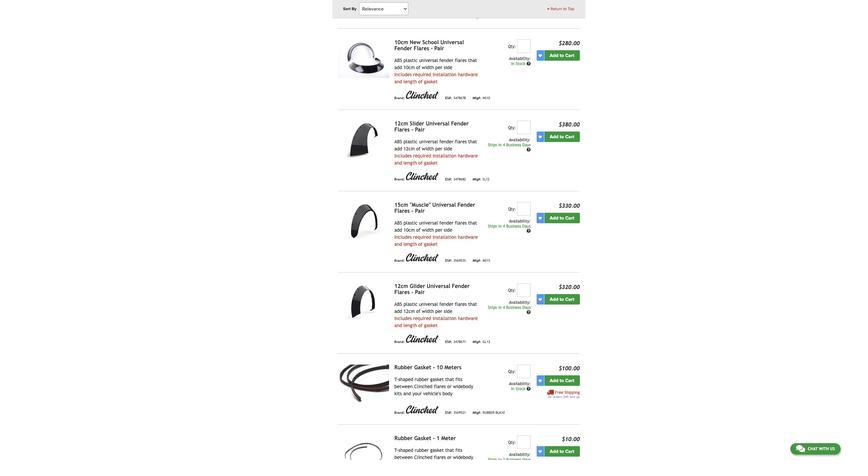 Task type: locate. For each thing, give the bounding box(es) containing it.
between inside t-shaped rubber gasket that fits between clinched flares or widebody kits and your vehicle's body
[[395, 385, 413, 390]]

4 for 12cm glider universal fender flares - pair
[[503, 306, 505, 311]]

fender
[[395, 45, 412, 52], [451, 121, 469, 127], [458, 202, 476, 209], [452, 284, 470, 290]]

add to wish list image for $10.00
[[539, 451, 542, 454]]

hardware up 3569535
[[458, 235, 478, 240]]

add to cart button down $280.00
[[545, 50, 580, 61]]

10cm down 'new'
[[404, 65, 415, 70]]

availability: for $320.00
[[509, 301, 531, 306]]

add to cart for $320.00
[[550, 297, 575, 303]]

5 add to cart from the top
[[550, 379, 575, 384]]

fits
[[456, 378, 463, 383], [456, 448, 463, 454]]

add to cart for $330.00
[[550, 216, 575, 221]]

None number field
[[518, 40, 531, 53], [518, 121, 531, 135], [518, 202, 531, 216], [518, 284, 531, 297], [518, 365, 531, 379], [518, 436, 531, 450], [518, 40, 531, 53], [518, 121, 531, 135], [518, 202, 531, 216], [518, 284, 531, 297], [518, 365, 531, 379], [518, 436, 531, 450]]

universal
[[419, 58, 438, 63], [419, 139, 438, 145], [419, 221, 438, 226], [419, 302, 438, 308]]

rubber for rubber gasket - 10 meters
[[395, 365, 413, 371]]

es#: 3478671
[[446, 341, 466, 344]]

0 vertical spatial abs plastic universal fender flares that add 10cm of width per side includes required installation hardware and length of gasket
[[395, 58, 478, 85]]

1 vertical spatial 10cm
[[404, 65, 415, 70]]

0 vertical spatial shaped
[[399, 378, 413, 383]]

pair inside 12cm glider universal fender flares - pair
[[415, 290, 425, 296]]

rubber gasket - 1 meter
[[395, 436, 456, 442]]

1 gasket from the top
[[414, 365, 432, 371]]

5 qty: from the top
[[508, 370, 516, 375]]

flares inside t-shaped rubber gasket that fits between clinched flares or widebod
[[434, 456, 446, 461]]

fender down 12cm slider universal fender flares - pair link
[[440, 139, 454, 145]]

rubber gasket - 1 meter link
[[395, 436, 456, 442]]

0 vertical spatial question circle image
[[527, 62, 531, 66]]

6 add from the top
[[550, 450, 559, 455]]

add to cart down the $10.00
[[550, 450, 575, 455]]

es#: left 3478678
[[446, 96, 452, 100]]

3 fender from the top
[[440, 221, 454, 226]]

fits inside t-shaped rubber gasket that fits between clinched flares or widebody kits and your vehicle's body
[[456, 378, 463, 383]]

12cm inside 12cm slider universal fender flares - pair
[[395, 121, 408, 127]]

fender
[[440, 58, 454, 63], [440, 139, 454, 145], [440, 221, 454, 226], [440, 302, 454, 308]]

universal
[[441, 39, 464, 46], [426, 121, 450, 127], [433, 202, 456, 209], [427, 284, 451, 290]]

0 vertical spatial 4
[[503, 143, 505, 148]]

length
[[404, 79, 417, 85], [404, 161, 417, 166], [404, 242, 417, 247], [404, 323, 417, 329]]

1 vertical spatial clinched
[[414, 456, 433, 461]]

1 in from the top
[[511, 62, 515, 66]]

universal inside "10cm new school universal fender flares - pair"
[[441, 39, 464, 46]]

fender inside 12cm slider universal fender flares - pair
[[451, 121, 469, 127]]

0 vertical spatial question circle image
[[527, 148, 531, 152]]

0 vertical spatial in stock
[[511, 62, 527, 66]]

1 fits from the top
[[456, 378, 463, 383]]

brand: for 15cm "muscle" universal fender flares - pair
[[395, 259, 405, 263]]

10cm left 'new'
[[395, 39, 408, 46]]

per down 15cm "muscle" universal fender flares - pair link
[[436, 228, 443, 233]]

2 vertical spatial question circle image
[[527, 388, 531, 392]]

1 vertical spatial in
[[499, 224, 502, 229]]

gasket
[[414, 365, 432, 371], [414, 436, 432, 442]]

2 vertical spatial in
[[499, 306, 502, 311]]

0 vertical spatial fits
[[456, 378, 463, 383]]

rubber- right 3569520 on the right top of the page
[[483, 15, 496, 19]]

required for "muscle"
[[413, 235, 431, 240]]

2 in from the top
[[499, 224, 502, 229]]

1 abs plastic universal fender flares that add 12cm of width per side includes required installation hardware and length of gasket from the top
[[395, 139, 478, 166]]

fender down the 3478682
[[458, 202, 476, 209]]

gl12
[[483, 341, 491, 344]]

1 abs plastic universal fender flares that add 10cm of width per side includes required installation hardware and length of gasket from the top
[[395, 58, 478, 85]]

es#3569527 - rubber-blk1 - rubber gasket - 1 meter - t-shaped rubber gasket that fits between clinched flares or widebody kits and your vehicle's body - clinched - audi bmw volkswagen mercedes benz mini porsche image
[[338, 436, 389, 461]]

kits
[[395, 392, 402, 397]]

1 vertical spatial stock
[[516, 387, 526, 392]]

4 es#: from the top
[[446, 259, 452, 263]]

add for $10.00
[[550, 450, 559, 455]]

mfg#: left ns10
[[473, 96, 482, 100]]

shaped down rubber gasket - 1 meter link
[[399, 448, 413, 454]]

3 universal from the top
[[419, 221, 438, 226]]

hardware for 15cm "muscle" universal fender flares - pair
[[458, 235, 478, 240]]

width down 12cm slider universal fender flares - pair
[[422, 146, 434, 152]]

to up 'free'
[[560, 379, 564, 384]]

6 add to cart from the top
[[550, 450, 575, 455]]

0 vertical spatial or
[[448, 385, 452, 390]]

1 vertical spatial or
[[448, 456, 452, 461]]

between for rubber gasket - 10 meters
[[395, 385, 413, 390]]

add to cart button down $330.00
[[545, 213, 580, 224]]

universal down 12cm glider universal fender flares - pair
[[419, 302, 438, 308]]

clinched
[[414, 385, 433, 390], [414, 456, 433, 461]]

5 clinched - corporate logo image from the top
[[406, 335, 439, 344]]

required down "10cm new school universal fender flares - pair" on the top of page
[[413, 72, 431, 77]]

rubber inside t-shaped rubber gasket that fits between clinched flares or widebody kits and your vehicle's body
[[415, 378, 429, 383]]

1 vertical spatial rubber
[[415, 448, 429, 454]]

includes
[[395, 72, 412, 77], [395, 153, 412, 159], [395, 235, 412, 240], [395, 316, 412, 322]]

2 vertical spatial days
[[523, 306, 531, 311]]

between down rubber gasket - 1 meter link
[[395, 456, 413, 461]]

to left top
[[564, 6, 567, 11]]

es#: for 15cm "muscle" universal fender flares - pair
[[446, 259, 452, 263]]

add
[[550, 53, 559, 58], [550, 134, 559, 140], [550, 216, 559, 221], [550, 297, 559, 303], [550, 379, 559, 384], [550, 450, 559, 455]]

t- up kits
[[395, 378, 399, 383]]

0 vertical spatial stock
[[516, 62, 526, 66]]

availability: for $380.00
[[509, 138, 531, 143]]

installation up es#: 3478671
[[433, 316, 457, 322]]

1 add from the top
[[395, 65, 402, 70]]

3478682
[[454, 178, 466, 181]]

rubber gasket - 10 meters
[[395, 365, 462, 371]]

3 side from the top
[[444, 228, 453, 233]]

4 qty: from the top
[[508, 289, 516, 293]]

gasket left 10
[[414, 365, 432, 371]]

1 add to wish list image from the top
[[539, 217, 542, 220]]

3 required from the top
[[413, 235, 431, 240]]

fender inside 12cm glider universal fender flares - pair
[[452, 284, 470, 290]]

rubber- right 3569521
[[483, 412, 496, 415]]

2 width from the top
[[422, 146, 434, 152]]

2 universal from the top
[[419, 139, 438, 145]]

es#: left 3569520 on the right top of the page
[[446, 15, 452, 19]]

10cm down 15cm
[[404, 228, 415, 233]]

1 vertical spatial abs plastic universal fender flares that add 12cm of width per side includes required installation hardware and length of gasket
[[395, 302, 478, 329]]

2 stock from the top
[[516, 387, 526, 392]]

1 vertical spatial days
[[523, 224, 531, 229]]

gasket for 1
[[414, 436, 432, 442]]

es#: left 3569521
[[446, 412, 452, 415]]

side down 15cm "muscle" universal fender flares - pair link
[[444, 228, 453, 233]]

installation up es#: 3478678
[[433, 72, 457, 77]]

clinched - corporate logo image up 'new'
[[406, 9, 439, 18]]

ships in 4 business days for 12cm slider universal fender flares - pair
[[488, 143, 531, 148]]

add to cart down $380.00
[[550, 134, 575, 140]]

availability: for $330.00
[[509, 219, 531, 224]]

business
[[507, 143, 522, 148], [507, 224, 522, 229], [507, 306, 522, 311]]

qty: for 10cm new school universal fender flares - pair
[[508, 44, 516, 49]]

cart down $100.00
[[566, 379, 575, 384]]

12cm down slider
[[404, 146, 415, 152]]

t- inside t-shaped rubber gasket that fits between clinched flares or widebod
[[395, 448, 399, 454]]

es#: 3569520
[[446, 15, 466, 19]]

t-
[[395, 378, 399, 383], [395, 448, 399, 454]]

es#: for rubber gasket - 10 meters
[[446, 412, 452, 415]]

pair inside 15cm "muscle" universal fender flares - pair
[[415, 208, 425, 215]]

rubber down the rubber gasket - 10 meters on the bottom of the page
[[415, 378, 429, 383]]

blk10
[[496, 412, 505, 415]]

cart
[[566, 53, 575, 58], [566, 134, 575, 140], [566, 216, 575, 221], [566, 297, 575, 303], [566, 379, 575, 384], [566, 450, 575, 455]]

flares inside 15cm "muscle" universal fender flares - pair
[[395, 208, 410, 215]]

ships
[[488, 143, 497, 148], [488, 224, 497, 229], [488, 306, 497, 311]]

ms15
[[483, 259, 491, 263]]

qty: for rubber gasket - 10 meters
[[508, 370, 516, 375]]

add to cart down $280.00
[[550, 53, 575, 58]]

1 vertical spatial 4
[[503, 224, 505, 229]]

1 ships in 4 business days from the top
[[488, 143, 531, 148]]

rubber
[[415, 378, 429, 383], [415, 448, 429, 454]]

universal right school
[[441, 39, 464, 46]]

0 vertical spatial t-
[[395, 378, 399, 383]]

cart for $330.00
[[566, 216, 575, 221]]

1 abs from the top
[[395, 58, 402, 63]]

0 vertical spatial add to wish list image
[[539, 217, 542, 220]]

by
[[352, 6, 357, 11]]

add to cart button down $380.00
[[545, 132, 580, 142]]

side down 12cm slider universal fender flares - pair link
[[444, 146, 453, 152]]

to for $100.00
[[560, 379, 564, 384]]

2 abs plastic universal fender flares that add 12cm of width per side includes required installation hardware and length of gasket from the top
[[395, 302, 478, 329]]

2 add to cart button from the top
[[545, 132, 580, 142]]

$320.00
[[559, 285, 580, 291]]

clinched - corporate logo image
[[406, 9, 439, 18], [406, 91, 439, 99], [406, 172, 439, 181], [406, 254, 439, 262], [406, 335, 439, 344], [406, 406, 439, 415]]

universal right slider
[[426, 121, 450, 127]]

10cm for 15cm
[[404, 228, 415, 233]]

es#3569535 - ms15 - 15cm "muscle" universal fender flares - pair - abs plastic universal fender flares that add 10cm of width per side - clinched - audi bmw volkswagen mercedes benz mini porsche image
[[338, 202, 389, 241]]

2 shaped from the top
[[399, 448, 413, 454]]

clinched - corporate logo image up the glider
[[406, 254, 439, 262]]

universal for new
[[419, 58, 438, 63]]

12cm slider universal fender flares - pair link
[[395, 121, 469, 133]]

3 days from the top
[[523, 306, 531, 311]]

to down $280.00
[[560, 53, 564, 58]]

2 vertical spatial 10cm
[[404, 228, 415, 233]]

1 plastic from the top
[[404, 58, 418, 63]]

universal for slider
[[426, 121, 450, 127]]

es#: left the 3478682
[[446, 178, 452, 181]]

4 plastic from the top
[[404, 302, 418, 308]]

abs for 10cm new school universal fender flares - pair
[[395, 58, 402, 63]]

1 question circle image from the top
[[527, 148, 531, 152]]

4 length from the top
[[404, 323, 417, 329]]

add to wish list image for $280.00
[[539, 54, 542, 57]]

abs plastic universal fender flares that add 12cm of width per side includes required installation hardware and length of gasket down 12cm slider universal fender flares - pair link
[[395, 139, 478, 166]]

clinched inside t-shaped rubber gasket that fits between clinched flares or widebod
[[414, 456, 433, 461]]

on
[[548, 396, 552, 399]]

includes for 12cm glider universal fender flares - pair
[[395, 316, 412, 322]]

add to cart button down the $10.00
[[545, 447, 580, 458]]

es#: left 3569535
[[446, 259, 452, 263]]

1 shaped from the top
[[399, 378, 413, 383]]

1 4 from the top
[[503, 143, 505, 148]]

and inside free shipping on orders $49 and up
[[570, 396, 575, 399]]

1 clinched - corporate logo image from the top
[[406, 9, 439, 18]]

1 installation from the top
[[433, 72, 457, 77]]

1 vertical spatial ships
[[488, 224, 497, 229]]

abs plastic universal fender flares that add 10cm of width per side includes required installation hardware and length of gasket
[[395, 58, 478, 85], [395, 221, 478, 247]]

gasket inside t-shaped rubber gasket that fits between clinched flares or widebody kits and your vehicle's body
[[430, 378, 444, 383]]

1 business from the top
[[507, 143, 522, 148]]

add for $380.00
[[550, 134, 559, 140]]

and for 10cm new school universal fender flares - pair
[[395, 79, 402, 85]]

hardware up the 3478682
[[458, 153, 478, 159]]

mfg#:
[[473, 15, 482, 19], [473, 96, 482, 100], [473, 178, 482, 181], [473, 259, 482, 263], [473, 341, 482, 344], [473, 412, 482, 415]]

required down 12cm slider universal fender flares - pair
[[413, 153, 431, 159]]

add to cart button up 'free'
[[545, 376, 580, 387]]

and for 12cm glider universal fender flares - pair
[[395, 323, 402, 329]]

1 vertical spatial abs plastic universal fender flares that add 10cm of width per side includes required installation hardware and length of gasket
[[395, 221, 478, 247]]

between for rubber gasket - 1 meter
[[395, 456, 413, 461]]

3 brand: from the top
[[395, 178, 405, 181]]

es#: left 3478671 on the right
[[446, 341, 452, 344]]

or down meter
[[448, 456, 452, 461]]

plastic down 'new'
[[404, 58, 418, 63]]

12cm inside 12cm glider universal fender flares - pair
[[395, 284, 408, 290]]

1 vertical spatial between
[[395, 456, 413, 461]]

clinched - corporate logo image down your on the left bottom of page
[[406, 406, 439, 415]]

width down 12cm glider universal fender flares - pair
[[422, 309, 434, 315]]

required for slider
[[413, 153, 431, 159]]

shaped inside t-shaped rubber gasket that fits between clinched flares or widebody kits and your vehicle's body
[[399, 378, 413, 383]]

pair for glider
[[415, 290, 425, 296]]

installation for 15cm "muscle" universal fender flares - pair
[[433, 235, 457, 240]]

1 vertical spatial shaped
[[399, 448, 413, 454]]

add to cart up 'free'
[[550, 379, 575, 384]]

1
[[437, 436, 440, 442]]

2 per from the top
[[436, 146, 443, 152]]

"muscle"
[[410, 202, 431, 209]]

flares
[[414, 45, 429, 52], [395, 127, 410, 133], [395, 208, 410, 215], [395, 290, 410, 296]]

3 add from the top
[[550, 216, 559, 221]]

between up kits
[[395, 385, 413, 390]]

clinched for 1
[[414, 456, 433, 461]]

abs plastic universal fender flares that add 12cm of width per side includes required installation hardware and length of gasket down 12cm glider universal fender flares - pair
[[395, 302, 478, 329]]

1 in stock from the top
[[511, 62, 527, 66]]

2 vertical spatial ships in 4 business days
[[488, 306, 531, 311]]

per for slider
[[436, 146, 443, 152]]

pair for "muscle"
[[415, 208, 425, 215]]

or
[[448, 385, 452, 390], [448, 456, 452, 461]]

4
[[503, 143, 505, 148], [503, 224, 505, 229], [503, 306, 505, 311]]

cart down $280.00
[[566, 53, 575, 58]]

3 availability: from the top
[[509, 219, 531, 224]]

universal inside 12cm glider universal fender flares - pair
[[427, 284, 451, 290]]

abs plastic universal fender flares that add 10cm of width per side includes required installation hardware and length of gasket down "10cm new school universal fender flares - pair" on the top of page
[[395, 58, 478, 85]]

side
[[444, 65, 453, 70], [444, 146, 453, 152], [444, 228, 453, 233], [444, 309, 453, 315]]

question circle image
[[527, 148, 531, 152], [527, 311, 531, 315], [527, 388, 531, 392]]

mfg#: ms15
[[473, 259, 491, 263]]

1 vertical spatial rubber
[[395, 436, 413, 442]]

that inside t-shaped rubber gasket that fits between clinched flares or widebod
[[445, 448, 454, 454]]

mfg#: right 3569520 on the right top of the page
[[473, 15, 482, 19]]

1 vertical spatial question circle image
[[527, 229, 531, 233]]

6 qty: from the top
[[508, 441, 516, 446]]

universal inside 12cm slider universal fender flares - pair
[[426, 121, 450, 127]]

fender left school
[[395, 45, 412, 52]]

fender for 12cm slider universal fender flares - pair
[[440, 139, 454, 145]]

hardware
[[458, 72, 478, 77], [458, 153, 478, 159], [458, 235, 478, 240], [458, 316, 478, 322]]

in
[[511, 62, 515, 66], [511, 387, 515, 392]]

fits inside t-shaped rubber gasket that fits between clinched flares or widebod
[[456, 448, 463, 454]]

3 in from the top
[[499, 306, 502, 311]]

abs
[[395, 58, 402, 63], [395, 139, 402, 145], [395, 221, 402, 226], [395, 302, 402, 308]]

2 vertical spatial business
[[507, 306, 522, 311]]

mfg#: left 'ms15'
[[473, 259, 482, 263]]

fits for rubber gasket - 1 meter
[[456, 448, 463, 454]]

question circle image for $320.00
[[527, 311, 531, 315]]

universal for "muscle"
[[419, 221, 438, 226]]

2 es#: from the top
[[446, 96, 452, 100]]

fits up widebody
[[456, 378, 463, 383]]

to down $380.00
[[560, 134, 564, 140]]

1 vertical spatial gasket
[[414, 436, 432, 442]]

2 cart from the top
[[566, 134, 575, 140]]

1 availability: from the top
[[509, 56, 531, 61]]

rubber- for blk5
[[483, 15, 496, 19]]

12cm left slider
[[395, 121, 408, 127]]

fender for 15cm "muscle" universal fender flares - pair
[[458, 202, 476, 209]]

flares for 10cm new school universal fender flares - pair
[[455, 58, 467, 63]]

cart for $320.00
[[566, 297, 575, 303]]

gasket for new
[[424, 79, 438, 85]]

3 es#: from the top
[[446, 178, 452, 181]]

10cm
[[395, 39, 408, 46], [404, 65, 415, 70], [404, 228, 415, 233]]

gasket for "muscle"
[[424, 242, 438, 247]]

0 vertical spatial rubber
[[415, 378, 429, 383]]

4 universal from the top
[[419, 302, 438, 308]]

mfg#: for 12cm glider universal fender flares - pair
[[473, 341, 482, 344]]

to
[[564, 6, 567, 11], [560, 53, 564, 58], [560, 134, 564, 140], [560, 216, 564, 221], [560, 297, 564, 303], [560, 379, 564, 384], [560, 450, 564, 455]]

or inside t-shaped rubber gasket that fits between clinched flares or widebod
[[448, 456, 452, 461]]

1 add to cart button from the top
[[545, 50, 580, 61]]

1 vertical spatial rubber-
[[483, 412, 496, 415]]

availability:
[[509, 56, 531, 61], [509, 138, 531, 143], [509, 219, 531, 224], [509, 301, 531, 306], [509, 382, 531, 387], [509, 453, 531, 458]]

0 vertical spatial in
[[499, 143, 502, 148]]

gasket left 1 at the right bottom of page
[[414, 436, 432, 442]]

15cm "muscle" universal fender flares - pair
[[395, 202, 476, 215]]

add to cart button down $320.00
[[545, 295, 580, 305]]

in stock for $280.00
[[511, 62, 527, 66]]

rubber for 1
[[415, 448, 429, 454]]

1 per from the top
[[436, 65, 443, 70]]

0 vertical spatial between
[[395, 385, 413, 390]]

mfg#: left the sl12
[[473, 178, 482, 181]]

2 rubber from the top
[[415, 448, 429, 454]]

mfg#: left gl12
[[473, 341, 482, 344]]

gasket for 10
[[414, 365, 432, 371]]

2 t- from the top
[[395, 448, 399, 454]]

1 required from the top
[[413, 72, 431, 77]]

1 rubber- from the top
[[483, 15, 496, 19]]

0 vertical spatial in
[[511, 62, 515, 66]]

fender down 12cm glider universal fender flares - pair
[[440, 302, 454, 308]]

1 between from the top
[[395, 385, 413, 390]]

add to cart button
[[545, 50, 580, 61], [545, 132, 580, 142], [545, 213, 580, 224], [545, 295, 580, 305], [545, 376, 580, 387], [545, 447, 580, 458]]

4 installation from the top
[[433, 316, 457, 322]]

brand:
[[395, 15, 405, 19], [395, 96, 405, 100], [395, 178, 405, 181], [395, 259, 405, 263], [395, 341, 405, 344], [395, 412, 405, 415]]

universal inside 15cm "muscle" universal fender flares - pair
[[433, 202, 456, 209]]

2 question circle image from the top
[[527, 229, 531, 233]]

6 clinched - corporate logo image from the top
[[406, 406, 439, 415]]

universal for glider
[[419, 302, 438, 308]]

2 brand: from the top
[[395, 96, 405, 100]]

clinched for 10
[[414, 385, 433, 390]]

to down $320.00
[[560, 297, 564, 303]]

fender down 15cm "muscle" universal fender flares - pair link
[[440, 221, 454, 226]]

2 length from the top
[[404, 161, 417, 166]]

required down 12cm glider universal fender flares - pair
[[413, 316, 431, 322]]

vehicle's
[[423, 392, 441, 397]]

1 vertical spatial in stock
[[511, 387, 527, 392]]

fender down 3478678
[[451, 121, 469, 127]]

shaped for rubber gasket - 1 meter
[[399, 448, 413, 454]]

1 vertical spatial fits
[[456, 448, 463, 454]]

add for 12cm glider universal fender flares - pair
[[395, 309, 402, 315]]

question circle image for $280.00
[[527, 62, 531, 66]]

or up body
[[448, 385, 452, 390]]

rubber gasket - 10 meters link
[[395, 365, 462, 371]]

add to wish list image
[[539, 54, 542, 57], [539, 135, 542, 139], [539, 298, 542, 302], [539, 451, 542, 454]]

add to wish list image for $100.00
[[539, 380, 542, 383]]

installation for 12cm slider universal fender flares - pair
[[433, 153, 457, 159]]

to down the $10.00
[[560, 450, 564, 455]]

flares inside "10cm new school universal fender flares - pair"
[[414, 45, 429, 52]]

3 qty: from the top
[[508, 207, 516, 212]]

add to cart down $330.00
[[550, 216, 575, 221]]

cart down $320.00
[[566, 297, 575, 303]]

2 side from the top
[[444, 146, 453, 152]]

1 vertical spatial ships in 4 business days
[[488, 224, 531, 229]]

or inside t-shaped rubber gasket that fits between clinched flares or widebody kits and your vehicle's body
[[448, 385, 452, 390]]

6 availability: from the top
[[509, 453, 531, 458]]

cart for $280.00
[[566, 53, 575, 58]]

rubber inside t-shaped rubber gasket that fits between clinched flares or widebod
[[415, 448, 429, 454]]

installation
[[433, 72, 457, 77], [433, 153, 457, 159], [433, 235, 457, 240], [433, 316, 457, 322]]

1 vertical spatial add to wish list image
[[539, 380, 542, 383]]

5 mfg#: from the top
[[473, 341, 482, 344]]

plastic for "muscle"
[[404, 221, 418, 226]]

installation up 'es#: 3569535'
[[433, 235, 457, 240]]

rubber
[[395, 365, 413, 371], [395, 436, 413, 442]]

per down "10cm new school universal fender flares - pair" on the top of page
[[436, 65, 443, 70]]

2 add to cart from the top
[[550, 134, 575, 140]]

1 qty: from the top
[[508, 44, 516, 49]]

12cm glider universal fender flares - pair
[[395, 284, 470, 296]]

in stock
[[511, 62, 527, 66], [511, 387, 527, 392]]

add to cart for $100.00
[[550, 379, 575, 384]]

universal right the glider
[[427, 284, 451, 290]]

plastic down slider
[[404, 139, 418, 145]]

4 add from the top
[[550, 297, 559, 303]]

2 rubber- from the top
[[483, 412, 496, 415]]

0 vertical spatial gasket
[[414, 365, 432, 371]]

1 hardware from the top
[[458, 72, 478, 77]]

1 add to cart from the top
[[550, 53, 575, 58]]

3 includes from the top
[[395, 235, 412, 240]]

comments image
[[797, 445, 806, 454]]

0 vertical spatial days
[[523, 143, 531, 148]]

3 add to wish list image from the top
[[539, 298, 542, 302]]

cart for $100.00
[[566, 379, 575, 384]]

1 t- from the top
[[395, 378, 399, 383]]

5 es#: from the top
[[446, 341, 452, 344]]

2 abs from the top
[[395, 139, 402, 145]]

clinched - corporate logo image for new
[[406, 91, 439, 99]]

2 vertical spatial ships
[[488, 306, 497, 311]]

plastic for new
[[404, 58, 418, 63]]

4 availability: from the top
[[509, 301, 531, 306]]

shipping
[[565, 391, 580, 396]]

brand: for 12cm glider universal fender flares - pair
[[395, 341, 405, 344]]

flares inside 12cm glider universal fender flares - pair
[[395, 290, 410, 296]]

1 mfg#: from the top
[[473, 15, 482, 19]]

2 mfg#: from the top
[[473, 96, 482, 100]]

t- inside t-shaped rubber gasket that fits between clinched flares or widebody kits and your vehicle's body
[[395, 378, 399, 383]]

1 vertical spatial business
[[507, 224, 522, 229]]

mfg#: ns10
[[473, 96, 490, 100]]

10cm new school universal fender flares - pair
[[395, 39, 464, 52]]

between inside t-shaped rubber gasket that fits between clinched flares or widebod
[[395, 456, 413, 461]]

universal down "10cm new school universal fender flares - pair" on the top of page
[[419, 58, 438, 63]]

plastic down 15cm
[[404, 221, 418, 226]]

1 vertical spatial t-
[[395, 448, 399, 454]]

3 hardware from the top
[[458, 235, 478, 240]]

-
[[431, 45, 433, 52], [412, 127, 414, 133], [412, 208, 414, 215], [412, 290, 414, 296], [433, 365, 435, 371], [433, 436, 435, 442]]

1 vertical spatial in
[[511, 387, 515, 392]]

abs plastic universal fender flares that add 10cm of width per side includes required installation hardware and length of gasket for -
[[395, 58, 478, 85]]

ships for 12cm slider universal fender flares - pair
[[488, 143, 497, 148]]

return to top link
[[547, 6, 575, 12]]

universal down 15cm "muscle" universal fender flares - pair link
[[419, 221, 438, 226]]

4 brand: from the top
[[395, 259, 405, 263]]

add to cart for $280.00
[[550, 53, 575, 58]]

3569535
[[454, 259, 466, 263]]

0 vertical spatial ships
[[488, 143, 497, 148]]

per down 12cm glider universal fender flares - pair
[[436, 309, 443, 315]]

clinched inside t-shaped rubber gasket that fits between clinched flares or widebody kits and your vehicle's body
[[414, 385, 433, 390]]

installation up es#: 3478682 at right
[[433, 153, 457, 159]]

4 abs from the top
[[395, 302, 402, 308]]

3 4 from the top
[[503, 306, 505, 311]]

hardware up 3478678
[[458, 72, 478, 77]]

pair inside 12cm slider universal fender flares - pair
[[415, 127, 425, 133]]

pair
[[435, 45, 444, 52], [415, 127, 425, 133], [415, 208, 425, 215], [415, 290, 425, 296]]

clinched - corporate logo image up slider
[[406, 91, 439, 99]]

add for 12cm slider universal fender flares - pair
[[395, 146, 402, 152]]

length for 12cm glider universal fender flares - pair
[[404, 323, 417, 329]]

add to wish list image
[[539, 217, 542, 220], [539, 380, 542, 383]]

0 vertical spatial rubber-
[[483, 15, 496, 19]]

3 ships in 4 business days from the top
[[488, 306, 531, 311]]

0 vertical spatial abs plastic universal fender flares that add 12cm of width per side includes required installation hardware and length of gasket
[[395, 139, 478, 166]]

3 length from the top
[[404, 242, 417, 247]]

3 business from the top
[[507, 306, 522, 311]]

2 business from the top
[[507, 224, 522, 229]]

- inside 15cm "muscle" universal fender flares - pair
[[412, 208, 414, 215]]

0 vertical spatial 10cm
[[395, 39, 408, 46]]

flares
[[455, 58, 467, 63], [455, 139, 467, 145], [455, 221, 467, 226], [455, 302, 467, 308], [434, 385, 446, 390], [434, 456, 446, 461]]

universal for glider
[[427, 284, 451, 290]]

flares inside 12cm slider universal fender flares - pair
[[395, 127, 410, 133]]

fits down meter
[[456, 448, 463, 454]]

between
[[395, 385, 413, 390], [395, 456, 413, 461]]

abs plastic universal fender flares that add 10cm of width per side includes required installation hardware and length of gasket down 15cm "muscle" universal fender flares - pair
[[395, 221, 478, 247]]

width down "10cm new school universal fender flares - pair" on the top of page
[[422, 65, 434, 70]]

10cm inside "10cm new school universal fender flares - pair"
[[395, 39, 408, 46]]

to for $280.00
[[560, 53, 564, 58]]

abs for 12cm glider universal fender flares - pair
[[395, 302, 402, 308]]

new
[[410, 39, 421, 46]]

side down 12cm glider universal fender flares - pair
[[444, 309, 453, 315]]

2 clinched from the top
[[414, 456, 433, 461]]

clinched up your on the left bottom of page
[[414, 385, 433, 390]]

0 vertical spatial business
[[507, 143, 522, 148]]

add to cart
[[550, 53, 575, 58], [550, 134, 575, 140], [550, 216, 575, 221], [550, 297, 575, 303], [550, 379, 575, 384], [550, 450, 575, 455]]

and inside t-shaped rubber gasket that fits between clinched flares or widebody kits and your vehicle's body
[[404, 392, 411, 397]]

chat
[[808, 447, 818, 452]]

add for 10cm new school universal fender flares - pair
[[395, 65, 402, 70]]

question circle image
[[527, 62, 531, 66], [527, 229, 531, 233]]

t- down rubber gasket - 1 meter link
[[395, 448, 399, 454]]

1 width from the top
[[422, 65, 434, 70]]

0 vertical spatial clinched
[[414, 385, 433, 390]]

cart down the $10.00
[[566, 450, 575, 455]]

2 between from the top
[[395, 456, 413, 461]]

plastic down the glider
[[404, 302, 418, 308]]

shaped inside t-shaped rubber gasket that fits between clinched flares or widebod
[[399, 448, 413, 454]]

2 installation from the top
[[433, 153, 457, 159]]

3 add from the top
[[395, 228, 402, 233]]

1 vertical spatial question circle image
[[527, 311, 531, 315]]

fender inside "10cm new school universal fender flares - pair"
[[395, 45, 412, 52]]

2 in stock from the top
[[511, 387, 527, 392]]

0 vertical spatial rubber
[[395, 365, 413, 371]]

flares for slider
[[395, 127, 410, 133]]

4 per from the top
[[436, 309, 443, 315]]

add to cart down $320.00
[[550, 297, 575, 303]]

clinched - corporate logo image up rubber gasket - 10 meters 'link'
[[406, 335, 439, 344]]

shaped
[[399, 378, 413, 383], [399, 448, 413, 454]]

fender inside 15cm "muscle" universal fender flares - pair
[[458, 202, 476, 209]]

$330.00
[[559, 203, 580, 210]]

1 ships from the top
[[488, 143, 497, 148]]

chat with us
[[808, 447, 835, 452]]

5 availability: from the top
[[509, 382, 531, 387]]

shaped up kits
[[399, 378, 413, 383]]

2 vertical spatial 4
[[503, 306, 505, 311]]

4 mfg#: from the top
[[473, 259, 482, 263]]

0 vertical spatial ships in 4 business days
[[488, 143, 531, 148]]

gasket
[[424, 79, 438, 85], [424, 161, 438, 166], [424, 242, 438, 247], [424, 323, 438, 329], [430, 378, 444, 383], [430, 448, 444, 454]]

2 in from the top
[[511, 387, 515, 392]]

universal for "muscle"
[[433, 202, 456, 209]]

cart down $330.00
[[566, 216, 575, 221]]



Task type: describe. For each thing, give the bounding box(es) containing it.
- inside 12cm slider universal fender flares - pair
[[412, 127, 414, 133]]

length for 15cm "muscle" universal fender flares - pair
[[404, 242, 417, 247]]

question circle image for $330.00
[[527, 229, 531, 233]]

mfg#: gl12
[[473, 341, 491, 344]]

per for new
[[436, 65, 443, 70]]

that inside t-shaped rubber gasket that fits between clinched flares or widebody kits and your vehicle's body
[[445, 378, 454, 383]]

mfg#: for 15cm "muscle" universal fender flares - pair
[[473, 259, 482, 263]]

4 for 12cm slider universal fender flares - pair
[[503, 143, 505, 148]]

question circle image for $380.00
[[527, 148, 531, 152]]

add for $100.00
[[550, 379, 559, 384]]

flares for 12cm glider universal fender flares - pair
[[455, 302, 467, 308]]

es#3478682 - sl12 - 12cm slider universal fender flares - pair - abs plastic universal fender flares that add 12cm of width per side - clinched - audi bmw volkswagen mercedes benz mini porsche image
[[338, 121, 389, 160]]

cart for $10.00
[[566, 450, 575, 455]]

side for 10cm new school universal fender flares - pair
[[444, 65, 453, 70]]

slider
[[410, 121, 425, 127]]

$10.00
[[562, 437, 580, 443]]

includes for 15cm "muscle" universal fender flares - pair
[[395, 235, 412, 240]]

10cm new school universal fender flares - pair link
[[395, 39, 464, 52]]

qty: for 12cm glider universal fender flares - pair
[[508, 289, 516, 293]]

us
[[831, 447, 835, 452]]

caret up image
[[547, 7, 550, 11]]

es#: for 10cm new school universal fender flares - pair
[[446, 96, 452, 100]]

3569520
[[454, 15, 466, 19]]

fender for 12cm glider universal fender flares - pair
[[440, 302, 454, 308]]

3569521
[[454, 412, 466, 415]]

es#3569521 - rubber-blk10 - rubber gasket - 10 meters - t-shaped rubber gasket that fits between clinched flares or widebody kits and your vehicle's body - clinched - audi bmw volkswagen mercedes benz mini porsche image
[[338, 365, 389, 404]]

glider
[[410, 284, 425, 290]]

abs for 12cm slider universal fender flares - pair
[[395, 139, 402, 145]]

includes for 10cm new school universal fender flares - pair
[[395, 72, 412, 77]]

3478678
[[454, 96, 466, 100]]

clinched - corporate logo image for "muscle"
[[406, 254, 439, 262]]

- inside 12cm glider universal fender flares - pair
[[412, 290, 414, 296]]

fits for rubber gasket - 10 meters
[[456, 378, 463, 383]]

qty: for 15cm "muscle" universal fender flares - pair
[[508, 207, 516, 212]]

10
[[437, 365, 443, 371]]

your
[[413, 392, 422, 397]]

with
[[819, 447, 829, 452]]

$100.00
[[559, 366, 580, 372]]

3478671
[[454, 341, 466, 344]]

fender for 12cm slider universal fender flares - pair
[[451, 121, 469, 127]]

$49
[[564, 396, 569, 399]]

width for slider
[[422, 146, 434, 152]]

free
[[555, 391, 564, 396]]

installation for 12cm glider universal fender flares - pair
[[433, 316, 457, 322]]

12cm glider universal fender flares - pair link
[[395, 284, 470, 296]]

rubber for rubber gasket - 1 meter
[[395, 436, 413, 442]]

15cm
[[395, 202, 408, 209]]

es#: 3478678
[[446, 96, 466, 100]]

gasket for slider
[[424, 161, 438, 166]]

t-shaped rubber gasket that fits between clinched flares or widebod
[[395, 448, 474, 461]]

pair inside "10cm new school universal fender flares - pair"
[[435, 45, 444, 52]]

school
[[423, 39, 439, 46]]

per for glider
[[436, 309, 443, 315]]

mfg#: rubber-blk10
[[473, 412, 505, 415]]

sort by
[[343, 6, 357, 11]]

es#: for 12cm glider universal fender flares - pair
[[446, 341, 452, 344]]

that for 10cm new school universal fender flares - pair
[[468, 58, 477, 63]]

add to cart button for $320.00
[[545, 295, 580, 305]]

or for meter
[[448, 456, 452, 461]]

return
[[551, 6, 563, 11]]

4 for 15cm "muscle" universal fender flares - pair
[[503, 224, 505, 229]]

$380.00
[[559, 122, 580, 128]]

add to cart button for $10.00
[[545, 447, 580, 458]]

side for 12cm glider universal fender flares - pair
[[444, 309, 453, 315]]

10cm for 10cm
[[404, 65, 415, 70]]

body
[[443, 392, 453, 397]]

return to top
[[550, 6, 575, 11]]

stock for $100.00
[[516, 387, 526, 392]]

flares for 15cm "muscle" universal fender flares - pair
[[455, 221, 467, 226]]

es#3478678 - ns10 - 10cm new school universal fender flares - pair - abs plastic universal fender flares that add 10cm of width per side - clinched - audi bmw volkswagen mercedes benz mini porsche image
[[338, 40, 389, 78]]

to for $380.00
[[560, 134, 564, 140]]

ns10
[[483, 96, 490, 100]]

days for $380.00
[[523, 143, 531, 148]]

rubber for 10
[[415, 378, 429, 383]]

gasket inside t-shaped rubber gasket that fits between clinched flares or widebod
[[430, 448, 444, 454]]

add for 15cm "muscle" universal fender flares - pair
[[395, 228, 402, 233]]

add to cart button for $280.00
[[545, 50, 580, 61]]

add to cart button for $380.00
[[545, 132, 580, 142]]

meters
[[445, 365, 462, 371]]

15cm "muscle" universal fender flares - pair link
[[395, 202, 476, 215]]

sl12
[[483, 178, 490, 181]]

pair for slider
[[415, 127, 425, 133]]

chat with us link
[[791, 444, 841, 456]]

shaped for rubber gasket - 10 meters
[[399, 378, 413, 383]]

to for $320.00
[[560, 297, 564, 303]]

flares inside t-shaped rubber gasket that fits between clinched flares or widebody kits and your vehicle's body
[[434, 385, 446, 390]]

in stock for $100.00
[[511, 387, 527, 392]]

t- for rubber gasket - 10 meters
[[395, 378, 399, 383]]

es#: 3569521
[[446, 412, 466, 415]]

meter
[[442, 436, 456, 442]]

add to wish list image for $320.00
[[539, 298, 542, 302]]

cart for $380.00
[[566, 134, 575, 140]]

that for 12cm glider universal fender flares - pair
[[468, 302, 477, 308]]

up
[[576, 396, 580, 399]]

add for $280.00
[[550, 53, 559, 58]]

12cm down the glider
[[404, 309, 415, 315]]

abs plastic universal fender flares that add 12cm of width per side includes required installation hardware and length of gasket for glider
[[395, 302, 478, 329]]

es#3478671 - gl12 - 12cm glider universal fender flares - pair - abs plastic universal fender flares that add 12cm of width per side - clinched - audi bmw volkswagen mercedes benz mini porsche image
[[338, 284, 389, 322]]

1 brand: from the top
[[395, 15, 405, 19]]

that for 12cm slider universal fender flares - pair
[[468, 139, 477, 145]]

ships for 15cm "muscle" universal fender flares - pair
[[488, 224, 497, 229]]

mfg#: sl12
[[473, 178, 490, 181]]

and for 15cm "muscle" universal fender flares - pair
[[395, 242, 402, 247]]

flares for glider
[[395, 290, 410, 296]]

blk5
[[496, 15, 503, 19]]

mfg#: for 12cm slider universal fender flares - pair
[[473, 178, 482, 181]]

flares for "muscle"
[[395, 208, 410, 215]]

es#: 3478682
[[446, 178, 466, 181]]

hardware for 10cm new school universal fender flares - pair
[[458, 72, 478, 77]]

business for 15cm "muscle" universal fender flares - pair
[[507, 224, 522, 229]]

ships for 12cm glider universal fender flares - pair
[[488, 306, 497, 311]]

1 es#: from the top
[[446, 15, 452, 19]]

$280.00
[[559, 40, 580, 47]]

orders
[[553, 396, 562, 399]]

in for 12cm glider universal fender flares - pair
[[499, 306, 502, 311]]

hardware for 12cm glider universal fender flares - pair
[[458, 316, 478, 322]]

qty: for 12cm slider universal fender flares - pair
[[508, 126, 516, 130]]

free shipping on orders $49 and up
[[548, 391, 580, 399]]

in for $100.00
[[511, 387, 515, 392]]

includes for 12cm slider universal fender flares - pair
[[395, 153, 412, 159]]

clinched - corporate logo image for slider
[[406, 172, 439, 181]]

t-shaped rubber gasket that fits between clinched flares or widebody kits and your vehicle's body
[[395, 378, 474, 397]]

availability: for $280.00
[[509, 56, 531, 61]]

top
[[568, 6, 575, 11]]

stock for $280.00
[[516, 62, 526, 66]]

abs plastic universal fender flares that add 10cm of width per side includes required installation hardware and length of gasket for pair
[[395, 221, 478, 247]]

ships in 4 business days for 12cm glider universal fender flares - pair
[[488, 306, 531, 311]]

mfg#: rubber-blk5
[[473, 15, 503, 19]]

required for glider
[[413, 316, 431, 322]]

sort
[[343, 6, 351, 11]]

12cm slider universal fender flares - pair
[[395, 121, 469, 133]]

widebody
[[453, 385, 474, 390]]

add for $330.00
[[550, 216, 559, 221]]

- inside "10cm new school universal fender flares - pair"
[[431, 45, 433, 52]]

in for $280.00
[[511, 62, 515, 66]]

es#3569520 - rubber-blk5 - rubber gasket - 5 meters - t-shaped rubber gasket that fits between clinched flares or widebody kits and your vehicle's body - clinched - audi bmw volkswagen mercedes benz mini porsche image
[[338, 0, 389, 7]]

flares for 12cm slider universal fender flares - pair
[[455, 139, 467, 145]]

es#: 3569535
[[446, 259, 466, 263]]



Task type: vqa. For each thing, say whether or not it's contained in the screenshot.
Order
no



